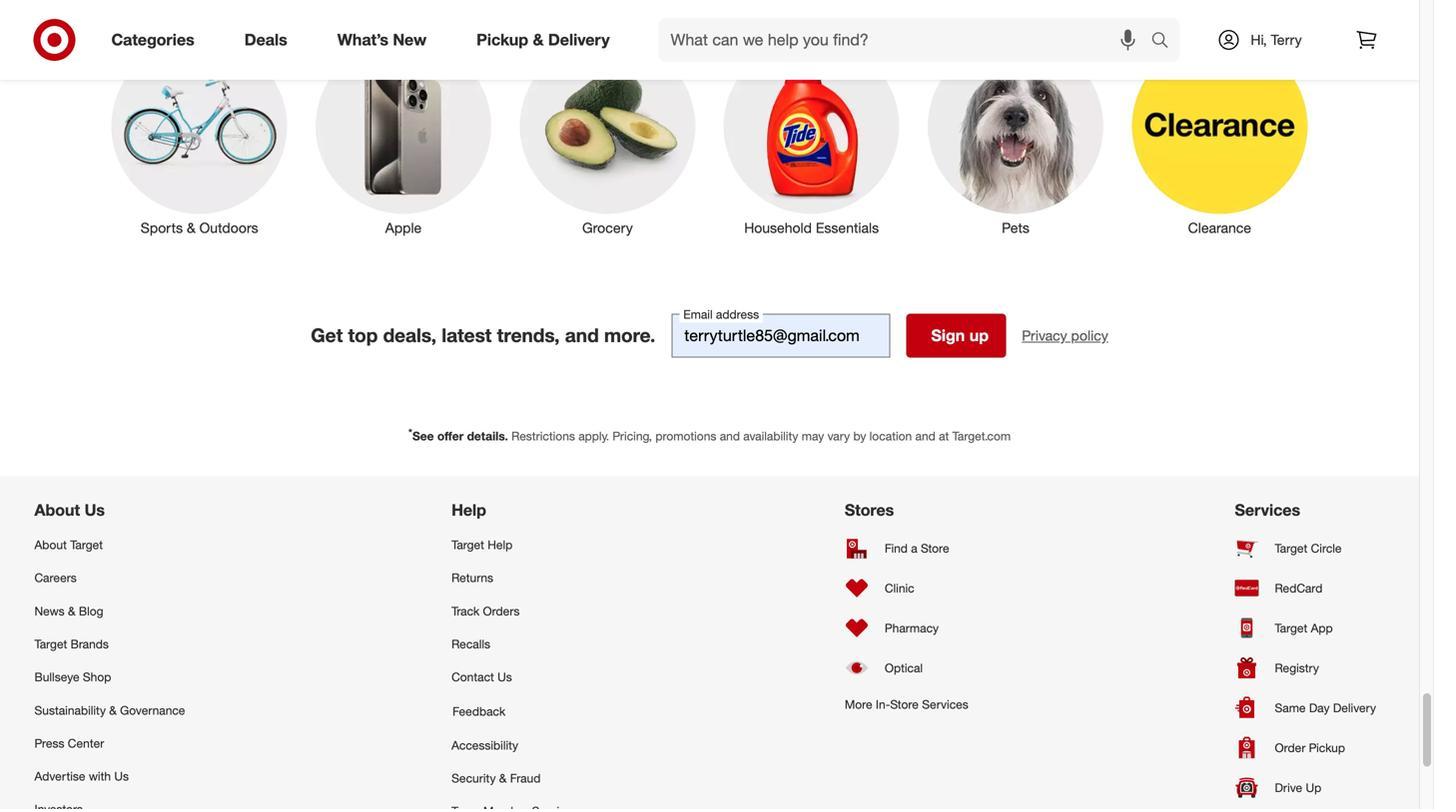 Task type: describe. For each thing, give the bounding box(es) containing it.
sustainability
[[34, 703, 106, 718]]

clinic link
[[845, 569, 969, 609]]

& for pickup
[[533, 30, 544, 50]]

delivery for pickup & delivery
[[548, 30, 610, 50]]

stores
[[845, 501, 894, 520]]

what's new link
[[320, 18, 452, 62]]

0 vertical spatial services
[[1235, 501, 1300, 520]]

press center
[[34, 736, 104, 751]]

target for target circle
[[1275, 541, 1308, 556]]

orders
[[483, 604, 520, 619]]

privacy
[[1022, 327, 1067, 344]]

get
[[311, 324, 343, 347]]

0 vertical spatial help
[[452, 501, 486, 520]]

sustainability & governance
[[34, 703, 185, 718]]

privacy policy
[[1022, 327, 1108, 344]]

trends,
[[497, 324, 560, 347]]

sports
[[141, 219, 183, 237]]

target brands link
[[34, 628, 185, 661]]

deals link
[[227, 18, 312, 62]]

about target
[[34, 538, 103, 553]]

target for target help
[[452, 538, 484, 553]]

apple link
[[301, 34, 506, 238]]

find a store
[[885, 541, 949, 556]]

& for security
[[499, 772, 507, 787]]

top
[[348, 324, 378, 347]]

about for about target
[[34, 538, 67, 553]]

1 horizontal spatial and
[[720, 429, 740, 444]]

accessibility
[[452, 738, 518, 753]]

outdoors
[[199, 219, 258, 237]]

news & blog link
[[34, 595, 185, 628]]

sign
[[931, 326, 965, 345]]

1 vertical spatial services
[[922, 698, 969, 713]]

bullseye shop link
[[34, 661, 185, 694]]

security & fraud
[[452, 772, 541, 787]]

household
[[744, 219, 812, 237]]

store for in-
[[890, 698, 919, 713]]

more in-store services link
[[845, 689, 969, 722]]

contact us link
[[452, 661, 578, 694]]

target circle
[[1275, 541, 1342, 556]]

find a store link
[[845, 529, 969, 569]]

with
[[89, 770, 111, 785]]

same day delivery
[[1275, 701, 1376, 716]]

same
[[1275, 701, 1306, 716]]

target for target app
[[1275, 621, 1308, 636]]

find
[[885, 541, 908, 556]]

categories link
[[94, 18, 219, 62]]

target help
[[452, 538, 513, 553]]

bullseye
[[34, 670, 79, 685]]

search
[[1142, 32, 1190, 52]]

terry
[[1271, 31, 1302, 48]]

availability
[[743, 429, 798, 444]]

categories
[[111, 30, 194, 50]]

sustainability & governance link
[[34, 694, 185, 727]]

circle
[[1311, 541, 1342, 556]]

policy
[[1071, 327, 1108, 344]]

sign up button
[[906, 314, 1006, 358]]

pricing,
[[613, 429, 652, 444]]

by
[[853, 429, 866, 444]]

optical
[[885, 661, 923, 676]]

press
[[34, 736, 64, 751]]

store for a
[[921, 541, 949, 556]]

returns link
[[452, 562, 578, 595]]

1 horizontal spatial help
[[488, 538, 513, 553]]

target app link
[[1235, 609, 1385, 649]]

may
[[802, 429, 824, 444]]

redcard
[[1275, 581, 1323, 596]]

location
[[870, 429, 912, 444]]

offer
[[437, 429, 464, 444]]

target.com
[[952, 429, 1011, 444]]

track
[[452, 604, 480, 619]]

order pickup
[[1275, 741, 1345, 756]]

target help link
[[452, 529, 578, 562]]

vary
[[828, 429, 850, 444]]

up
[[969, 326, 989, 345]]

day
[[1309, 701, 1330, 716]]

see
[[412, 429, 434, 444]]

drive up
[[1275, 781, 1322, 796]]

pharmacy
[[885, 621, 939, 636]]

pharmacy link
[[845, 609, 969, 649]]

* see offer details. restrictions apply. pricing, promotions and availability may vary by location and at target.com
[[408, 426, 1011, 444]]

more
[[845, 698, 872, 713]]

promotions
[[655, 429, 716, 444]]

new
[[393, 30, 427, 50]]

pickup & delivery
[[477, 30, 610, 50]]

0 horizontal spatial and
[[565, 324, 599, 347]]

feedback
[[453, 704, 506, 719]]



Task type: locate. For each thing, give the bounding box(es) containing it.
help up target help
[[452, 501, 486, 520]]

0 horizontal spatial services
[[922, 698, 969, 713]]

2 horizontal spatial us
[[497, 670, 512, 685]]

store
[[921, 541, 949, 556], [890, 698, 919, 713]]

advertise with us link
[[34, 761, 185, 794]]

0 vertical spatial store
[[921, 541, 949, 556]]

same day delivery link
[[1235, 689, 1385, 729]]

target
[[70, 538, 103, 553], [452, 538, 484, 553], [1275, 541, 1308, 556], [1275, 621, 1308, 636], [34, 637, 67, 652]]

1 vertical spatial about
[[34, 538, 67, 553]]

and left availability
[[720, 429, 740, 444]]

0 horizontal spatial pickup
[[477, 30, 528, 50]]

sports & outdoors link
[[97, 34, 301, 238]]

1 vertical spatial pickup
[[1309, 741, 1345, 756]]

1 horizontal spatial store
[[921, 541, 949, 556]]

advertise with us
[[34, 770, 129, 785]]

2 horizontal spatial and
[[915, 429, 936, 444]]

target app
[[1275, 621, 1333, 636]]

about for about us
[[34, 501, 80, 520]]

& inside news & blog link
[[68, 604, 75, 619]]

track orders
[[452, 604, 520, 619]]

search button
[[1142, 18, 1190, 66]]

redcard link
[[1235, 569, 1385, 609]]

1 horizontal spatial delivery
[[1333, 701, 1376, 716]]

essentials
[[816, 219, 879, 237]]

pickup right order
[[1309, 741, 1345, 756]]

more.
[[604, 324, 655, 347]]

grocery link
[[506, 34, 710, 238]]

us for about us
[[84, 501, 105, 520]]

track orders link
[[452, 595, 578, 628]]

0 vertical spatial delivery
[[548, 30, 610, 50]]

1 vertical spatial help
[[488, 538, 513, 553]]

1 vertical spatial store
[[890, 698, 919, 713]]

bullseye shop
[[34, 670, 111, 685]]

order
[[1275, 741, 1306, 756]]

0 horizontal spatial store
[[890, 698, 919, 713]]

services up target circle at the bottom of page
[[1235, 501, 1300, 520]]

latest
[[442, 324, 492, 347]]

target left circle
[[1275, 541, 1308, 556]]

target down about us on the bottom left of page
[[70, 538, 103, 553]]

registry
[[1275, 661, 1319, 676]]

1 about from the top
[[34, 501, 80, 520]]

& for sports
[[187, 219, 196, 237]]

about us
[[34, 501, 105, 520]]

clearance link
[[1118, 34, 1322, 238]]

0 vertical spatial about
[[34, 501, 80, 520]]

brands
[[71, 637, 109, 652]]

details.
[[467, 429, 508, 444]]

store right a
[[921, 541, 949, 556]]

services down optical link
[[922, 698, 969, 713]]

target circle link
[[1235, 529, 1385, 569]]

2 vertical spatial us
[[114, 770, 129, 785]]

clinic
[[885, 581, 914, 596]]

shop
[[83, 670, 111, 685]]

0 vertical spatial us
[[84, 501, 105, 520]]

up
[[1306, 781, 1322, 796]]

governance
[[120, 703, 185, 718]]

registry link
[[1235, 649, 1385, 689]]

us inside "link"
[[497, 670, 512, 685]]

drive
[[1275, 781, 1302, 796]]

deals,
[[383, 324, 436, 347]]

apple
[[385, 219, 422, 237]]

& inside sports & outdoors link
[[187, 219, 196, 237]]

1 horizontal spatial services
[[1235, 501, 1300, 520]]

feedback button
[[452, 694, 578, 729]]

delivery
[[548, 30, 610, 50], [1333, 701, 1376, 716]]

contact us
[[452, 670, 512, 685]]

advertise
[[34, 770, 85, 785]]

target for target brands
[[34, 637, 67, 652]]

and left more. at the left of the page
[[565, 324, 599, 347]]

security & fraud link
[[452, 763, 578, 796]]

0 vertical spatial pickup
[[477, 30, 528, 50]]

& inside pickup & delivery link
[[533, 30, 544, 50]]

target up returns
[[452, 538, 484, 553]]

what's
[[337, 30, 388, 50]]

sports & outdoors
[[141, 219, 258, 237]]

household essentials
[[744, 219, 879, 237]]

us for contact us
[[497, 670, 512, 685]]

delivery for same day delivery
[[1333, 701, 1376, 716]]

recalls
[[452, 637, 490, 652]]

pickup & delivery link
[[460, 18, 635, 62]]

pets
[[1002, 219, 1030, 237]]

us up about target link
[[84, 501, 105, 520]]

sign up
[[931, 326, 989, 345]]

order pickup link
[[1235, 729, 1385, 769]]

services
[[1235, 501, 1300, 520], [922, 698, 969, 713]]

blog
[[79, 604, 103, 619]]

about target link
[[34, 529, 185, 562]]

about
[[34, 501, 80, 520], [34, 538, 67, 553]]

& for news
[[68, 604, 75, 619]]

privacy policy link
[[1022, 326, 1108, 346]]

careers link
[[34, 562, 185, 595]]

hi,
[[1251, 31, 1267, 48]]

0 horizontal spatial help
[[452, 501, 486, 520]]

us right with
[[114, 770, 129, 785]]

in-
[[876, 698, 890, 713]]

1 horizontal spatial pickup
[[1309, 741, 1345, 756]]

target inside 'link'
[[1275, 621, 1308, 636]]

1 vertical spatial us
[[497, 670, 512, 685]]

press center link
[[34, 727, 185, 761]]

get top deals, latest trends, and more.
[[311, 324, 655, 347]]

contact
[[452, 670, 494, 685]]

& for sustainability
[[109, 703, 117, 718]]

about up careers
[[34, 538, 67, 553]]

and left at
[[915, 429, 936, 444]]

about up about target
[[34, 501, 80, 520]]

pickup right new
[[477, 30, 528, 50]]

us right the contact
[[497, 670, 512, 685]]

target left the app
[[1275, 621, 1308, 636]]

None text field
[[671, 314, 890, 358]]

careers
[[34, 571, 77, 586]]

&
[[533, 30, 544, 50], [187, 219, 196, 237], [68, 604, 75, 619], [109, 703, 117, 718], [499, 772, 507, 787]]

0 horizontal spatial delivery
[[548, 30, 610, 50]]

restrictions
[[512, 429, 575, 444]]

2 about from the top
[[34, 538, 67, 553]]

drive up link
[[1235, 769, 1385, 809]]

0 horizontal spatial us
[[84, 501, 105, 520]]

news
[[34, 604, 65, 619]]

& inside sustainability & governance link
[[109, 703, 117, 718]]

*
[[408, 426, 412, 439]]

hi, terry
[[1251, 31, 1302, 48]]

What can we help you find? suggestions appear below search field
[[659, 18, 1156, 62]]

1 horizontal spatial us
[[114, 770, 129, 785]]

apply.
[[578, 429, 609, 444]]

& inside security & fraud link
[[499, 772, 507, 787]]

1 vertical spatial delivery
[[1333, 701, 1376, 716]]

store down optical link
[[890, 698, 919, 713]]

recalls link
[[452, 628, 578, 661]]

target down news
[[34, 637, 67, 652]]

optical link
[[845, 649, 969, 689]]

help up returns link
[[488, 538, 513, 553]]

center
[[68, 736, 104, 751]]



Task type: vqa. For each thing, say whether or not it's contained in the screenshot.
Store for a
yes



